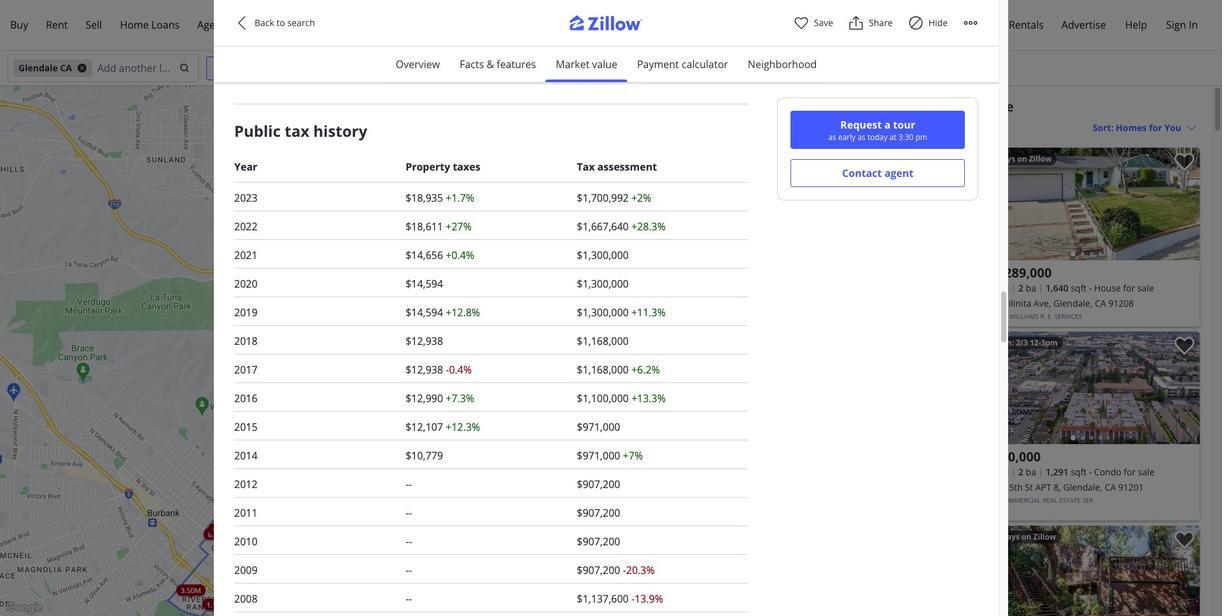 Task type: locate. For each thing, give the bounding box(es) containing it.
0 vertical spatial glendale
[[18, 62, 58, 74]]

request
[[841, 118, 882, 132]]

glendale, up ser
[[1064, 481, 1103, 493]]

& up tour
[[906, 98, 916, 115]]

0 vertical spatial $14,594
[[406, 277, 443, 291]]

$12,938 up 7.00m link
[[406, 334, 443, 348]]

as left early
[[829, 132, 836, 143]]

estate
[[1059, 496, 1081, 505]]

tour inside the 3d tour 1.98m
[[256, 547, 268, 553]]

save this home image
[[951, 153, 971, 171], [1175, 153, 1195, 171], [1175, 337, 1195, 355]]

1.15m link
[[381, 357, 411, 368], [395, 586, 429, 603]]

0 vertical spatial $12,938
[[406, 334, 443, 348]]

1 horizontal spatial &
[[906, 98, 916, 115]]

on right 15
[[1022, 532, 1032, 542]]

1 vertical spatial $12,938
[[406, 363, 443, 377]]

remove
[[566, 103, 602, 115]]

+0.4%
[[446, 248, 474, 262]]

1 2 from the top
[[1019, 282, 1024, 294]]

1 vertical spatial $1,300,000
[[577, 277, 629, 291]]

2 $971,000 from the top
[[577, 449, 620, 463]]

a left tour
[[885, 118, 891, 132]]

1.80m
[[387, 573, 407, 583]]

$907,200 up $1,137,600
[[577, 564, 620, 578]]

0 vertical spatial ba
[[1026, 282, 1036, 294]]

zillow for 4 days on zillow
[[1029, 153, 1052, 164]]

0 vertical spatial $1,168,000
[[577, 334, 629, 348]]

2014
[[234, 449, 258, 463]]

& right facts
[[487, 57, 494, 71]]

williams
[[1010, 312, 1039, 321]]

$18,611
[[406, 220, 443, 234]]

1.15m
[[386, 358, 406, 367], [399, 593, 419, 602]]

glendale inside main content
[[758, 98, 812, 115]]

0 vertical spatial 2
[[1019, 282, 1024, 294]]

2 sqft from the top
[[1071, 466, 1087, 478]]

3.30m 1.29m
[[362, 346, 409, 404]]

open: for open: sat. 2-4pm
[[768, 153, 790, 164]]

0 vertical spatial on
[[1018, 153, 1027, 164]]

chevron right image
[[955, 196, 970, 212], [1178, 196, 1194, 212]]

features
[[497, 57, 536, 71]]

glendale for glendale ca real estate & homes for sale
[[758, 98, 812, 115]]

1 vertical spatial 2 ba
[[1019, 466, 1036, 478]]

save this home image
[[1175, 531, 1195, 550]]

days for 15
[[1002, 532, 1020, 542]]

2 up the 5th
[[1019, 466, 1024, 478]]

re-center button
[[678, 96, 735, 122]]

1,640 sqft
[[1046, 282, 1087, 294]]

$907,200 up new
[[577, 506, 620, 520]]

chevron down image
[[456, 63, 466, 73], [632, 63, 642, 73], [1187, 123, 1197, 133]]

3.49m
[[410, 345, 430, 355]]

$154
[[577, 41, 597, 53]]

3 -- from the top
[[406, 535, 412, 549]]

1.98m
[[241, 553, 261, 562]]

0 horizontal spatial as
[[829, 132, 836, 143]]

-- for 2010
[[406, 535, 412, 549]]

0 vertical spatial 1.15m
[[386, 358, 406, 367]]

sale up 91201
[[1138, 466, 1155, 478]]

3 $907,200 from the top
[[577, 535, 620, 549]]

$1,300,000
[[577, 248, 629, 262], [577, 277, 629, 291], [577, 306, 629, 320]]

glendale, up the services on the bottom right of page
[[1054, 297, 1093, 309]]

advertise link
[[1053, 10, 1115, 40]]

1 vertical spatial for
[[1124, 466, 1136, 478]]

2 2 from the top
[[1019, 466, 1024, 478]]

$971,000 +7%
[[577, 449, 643, 463]]

$1,300,000 up $1,300,000 +11.3%
[[577, 277, 629, 291]]

error
[[728, 608, 741, 615]]

1 -- from the top
[[406, 478, 412, 492]]

1 vertical spatial glendale
[[758, 98, 812, 115]]

tax
[[577, 160, 595, 174]]

2018
[[234, 334, 258, 348]]

link
[[350, 213, 384, 230], [310, 245, 345, 262], [427, 502, 461, 519], [344, 561, 378, 578], [328, 563, 358, 580]]

ba up st at the bottom of page
[[1026, 466, 1036, 478]]

8.25m
[[208, 529, 228, 539]]

sqft up 1344 5th st apt 8, glendale, ca 91201 link
[[1071, 466, 1087, 478]]

ca inside 980 eilinita ave, glendale, ca 91208 keller williams r. e. services
[[1095, 297, 1106, 309]]

©2024
[[595, 608, 614, 615]]

0 vertical spatial sqft
[[1071, 282, 1087, 294]]

glendale, inside the 1344 5th st apt 8, glendale, ca 91201 mig commercial real estate ser
[[1064, 481, 1103, 493]]

help link
[[1116, 10, 1156, 40]]

0 vertical spatial $971,000
[[577, 420, 620, 434]]

a for report
[[709, 608, 712, 615]]

for up 91208
[[1123, 282, 1135, 294]]

on right '4'
[[1018, 153, 1027, 164]]

1 vertical spatial open:
[[992, 337, 1014, 348]]

0 horizontal spatial chevron right image
[[955, 196, 970, 212]]

$14,594 down $14,656
[[406, 277, 443, 291]]

$14,656 +0.4%
[[406, 248, 474, 262]]

1 vertical spatial zillow
[[1034, 532, 1056, 542]]

1 vertical spatial glendale,
[[1064, 481, 1103, 493]]

2022
[[234, 220, 258, 234]]

$12,938 for $12,938 -0.4%
[[406, 363, 443, 377]]

sqft up 980 eilinita ave, glendale, ca 91208 "link"
[[1071, 282, 1087, 294]]

property taxes
[[406, 160, 480, 174]]

1 vertical spatial $1,168,000
[[577, 363, 629, 377]]

chevron right image inside property images, use arrow keys to navigate, image 1 of 75 group
[[1178, 575, 1194, 590]]

glendale left remove tag icon
[[18, 62, 58, 74]]

0 vertical spatial 1.15m link
[[381, 357, 411, 368]]

2 ba up st at the bottom of page
[[1019, 466, 1036, 478]]

$1,168,000 up $1,168,000 +6.2%
[[577, 334, 629, 348]]

5 units link
[[414, 383, 455, 395]]

1 chevron right image from the left
[[955, 196, 970, 212]]

bds for $750,000
[[994, 466, 1009, 478]]

$18,935
[[406, 191, 443, 205]]

zillow down real on the bottom right of page
[[1034, 532, 1056, 542]]

1 bds from the top
[[994, 282, 1009, 294]]

1 vertical spatial on
[[1022, 532, 1032, 542]]

0 horizontal spatial &
[[487, 57, 494, 71]]

1 horizontal spatial chevron down image
[[632, 63, 642, 73]]

1 ba from the top
[[1026, 282, 1036, 294]]

1 $12,938 from the top
[[406, 334, 443, 348]]

1 chevron right image from the top
[[1178, 380, 1194, 396]]

1 vertical spatial 2
[[1019, 466, 1024, 478]]

days right 15
[[1002, 532, 1020, 542]]

1 vertical spatial a
[[709, 608, 712, 615]]

early
[[838, 132, 856, 143]]

$12,938 for $12,938
[[406, 334, 443, 348]]

289k link
[[581, 568, 606, 579]]

bds up 980
[[994, 282, 1009, 294]]

days for 4
[[998, 153, 1016, 164]]

1 $14,594 from the top
[[406, 277, 443, 291]]

1 sqft from the top
[[1071, 282, 1087, 294]]

0 vertical spatial days
[[998, 153, 1016, 164]]

property images, use arrow keys to navigate, image 1 of 38 group
[[981, 148, 1200, 264], [981, 332, 1200, 448]]

2 chevron right image from the left
[[1178, 196, 1194, 212]]

2 bds from the top
[[994, 466, 1009, 478]]

2 property images, use arrow keys to navigate, image 1 of 38 group from the top
[[981, 332, 1200, 448]]

glendale inside filters element
[[18, 62, 58, 74]]

2 $907,200 from the top
[[577, 506, 620, 520]]

980 eilinita ave, glendale, ca 91208 image
[[981, 148, 1200, 260]]

1 horizontal spatial open:
[[992, 337, 1014, 348]]

2
[[1019, 282, 1024, 294], [1019, 466, 1024, 478]]

chevron left image for 15 days on zillow
[[988, 575, 1003, 590]]

1 vertical spatial &
[[906, 98, 916, 115]]

0 horizontal spatial open:
[[768, 153, 790, 164]]

3.49m link
[[406, 344, 435, 356]]

$971,000 left +7%
[[577, 449, 620, 463]]

on for 15
[[1022, 532, 1032, 542]]

2 $14,594 from the top
[[406, 306, 443, 320]]

payment calculator button
[[627, 46, 738, 82]]

$907,200 down new
[[577, 535, 620, 549]]

0 vertical spatial glendale,
[[1054, 297, 1093, 309]]

chevron right image for zillow
[[1178, 575, 1194, 590]]

apt
[[1036, 481, 1052, 493]]

sell link
[[77, 10, 111, 40]]

0 vertical spatial bds
[[994, 282, 1009, 294]]

1.10m
[[207, 599, 227, 609]]

1 horizontal spatial glendale
[[758, 98, 812, 115]]

more image
[[963, 15, 979, 31]]

1 vertical spatial days
[[1002, 532, 1020, 542]]

2 2 ba from the top
[[1019, 466, 1036, 478]]

sale right house
[[1138, 282, 1154, 294]]

$1,168,000 +6.2%
[[577, 363, 660, 377]]

2 down $1,289,000 at right
[[1019, 282, 1024, 294]]

2010
[[234, 535, 258, 549]]

$12,938 up the 5
[[406, 363, 443, 377]]

chevron left image for open: sat. 2-4pm
[[764, 196, 779, 212]]

zillow right '4'
[[1029, 153, 1052, 164]]

a
[[885, 118, 891, 132], [709, 608, 712, 615]]

$12,938
[[406, 334, 443, 348], [406, 363, 443, 377]]

3d inside the 3d tour 1.98m
[[249, 547, 254, 553]]

save button
[[794, 15, 833, 31]]

1 vertical spatial sqft
[[1071, 466, 1087, 478]]

0 vertical spatial open:
[[768, 153, 790, 164]]

close image
[[652, 104, 661, 113]]

2 $1,168,000 from the top
[[577, 363, 629, 377]]

chevron left image down '4'
[[988, 196, 1003, 212]]

1 vertical spatial sale
[[1138, 466, 1155, 478]]

980 eilinita ave, glendale, ca 91208 link
[[987, 296, 1195, 311]]

$907,200
[[577, 478, 620, 492], [577, 506, 620, 520], [577, 535, 620, 549], [577, 564, 620, 578]]

1 horizontal spatial as
[[858, 132, 866, 143]]

1.15m left 7.00m
[[386, 358, 406, 367]]

8/31/1999
[[234, 25, 283, 39]]

sell
[[86, 18, 102, 32]]

chevron left image inside property images, use arrow keys to navigate, image 1 of 54 group
[[764, 196, 779, 212]]

main content
[[745, 86, 1213, 616]]

0 vertical spatial 2 ba
[[1019, 282, 1036, 294]]

chevron left image down 15
[[988, 575, 1003, 590]]

4.25m link
[[225, 550, 254, 562]]

0 vertical spatial &
[[487, 57, 494, 71]]

2.60m
[[421, 426, 441, 435]]

a inside the request a tour as early as today at 3:30 pm
[[885, 118, 891, 132]]

skip link list tab list
[[386, 46, 827, 83]]

0 vertical spatial for
[[1123, 282, 1135, 294]]

a left map
[[709, 608, 712, 615]]

1 $1,300,000 from the top
[[577, 248, 629, 262]]

3.10m link
[[234, 569, 263, 581]]

history
[[313, 120, 367, 141]]

4 -- from the top
[[406, 564, 412, 578]]

$1,168,000 up $1,100,000
[[577, 363, 629, 377]]

chevron right image inside property images, use arrow keys to navigate, image 1 of 38 group
[[1178, 380, 1194, 396]]

$907,200 down $971,000 +7%
[[577, 478, 620, 492]]

3.50m
[[181, 585, 201, 595]]

open: left sat.
[[768, 153, 790, 164]]

1 horizontal spatial chevron right image
[[1178, 196, 1194, 212]]

days right '4'
[[998, 153, 1016, 164]]

open: left 2/3
[[992, 337, 1014, 348]]

$971,000 down $1,100,000
[[577, 420, 620, 434]]

ca left remove tag icon
[[60, 62, 72, 74]]

sqft for $1,289,000
[[1071, 282, 1087, 294]]

for
[[1123, 282, 1135, 294], [1124, 466, 1136, 478]]

chevron right image
[[1178, 380, 1194, 396], [1178, 575, 1194, 590]]

2 $12,938 from the top
[[406, 363, 443, 377]]

ca left real
[[815, 98, 832, 115]]

5 -- from the top
[[406, 592, 412, 606]]

google image
[[3, 600, 45, 616]]

2 as from the left
[[858, 132, 866, 143]]

2 $1,300,000 from the top
[[577, 277, 629, 291]]

2/3
[[1016, 337, 1028, 348]]

2 ba from the top
[[1026, 466, 1036, 478]]

1.24m
[[437, 399, 457, 409]]

850k
[[332, 583, 348, 592]]

$14,594 up 3.49m on the left bottom
[[406, 306, 443, 320]]

0 vertical spatial chevron right image
[[1178, 380, 1194, 396]]

$1,168,000 for $1,168,000 +6.2%
[[577, 363, 629, 377]]

3.30m
[[362, 346, 382, 356]]

1 $971,000 from the top
[[577, 420, 620, 434]]

1.90m
[[390, 593, 410, 603]]

1 vertical spatial ba
[[1026, 466, 1036, 478]]

1 as from the left
[[829, 132, 836, 143]]

0 horizontal spatial chevron down image
[[456, 63, 466, 73]]

150k
[[537, 582, 554, 592]]

1 $907,200 from the top
[[577, 478, 620, 492]]

+7%
[[623, 449, 643, 463]]

-- for 2008
[[406, 592, 412, 606]]

chevron left image down open: sat. 2-4pm
[[764, 196, 779, 212]]

chevron left image down open: 2/3 12-3pm
[[988, 380, 1003, 396]]

2 -- from the top
[[406, 506, 412, 520]]

1 vertical spatial $971,000
[[577, 449, 620, 463]]

ca down condo
[[1105, 481, 1116, 493]]

1251 rossmoyne ave, glendale, ca 91207 image
[[758, 148, 976, 260]]

- condo for sale
[[1089, 466, 1155, 478]]

ba up ave,
[[1026, 282, 1036, 294]]

bds up 1344
[[994, 466, 1009, 478]]

1.15m down 1.80m link
[[399, 593, 419, 602]]

0 vertical spatial a
[[885, 118, 891, 132]]

chevron right image inside property images, use arrow keys to navigate, image 1 of 54 group
[[955, 196, 970, 212]]

2 for $1,289,000
[[1019, 282, 1024, 294]]

days
[[998, 153, 1016, 164], [1002, 532, 1020, 542]]

glendale
[[18, 62, 58, 74], [758, 98, 812, 115]]

chevron left image
[[764, 196, 779, 212], [988, 196, 1003, 212], [988, 380, 1003, 396], [988, 575, 1003, 590]]

ca inside the 1344 5th st apt 8, glendale, ca 91201 mig commercial real estate ser
[[1105, 481, 1116, 493]]

2 ba for $1,289,000
[[1019, 282, 1036, 294]]

3.50m link
[[176, 584, 205, 596]]

1.15m link down 3.30m link
[[381, 357, 411, 368]]

for
[[965, 98, 985, 115]]

1 vertical spatial chevron right image
[[1178, 575, 1194, 590]]

calculator
[[682, 57, 728, 71]]

0 horizontal spatial a
[[709, 608, 712, 615]]

$1,137,600
[[577, 592, 629, 606]]

$1,300,000 left +11.3%
[[577, 306, 629, 320]]

save this home image for $750,000
[[1175, 337, 1195, 355]]

contact
[[842, 166, 882, 180]]

1 vertical spatial bds
[[994, 466, 1009, 478]]

as right early
[[858, 132, 866, 143]]

0 horizontal spatial glendale
[[18, 62, 58, 74]]

2 horizontal spatial chevron down image
[[1187, 123, 1197, 133]]

1 $1,168,000 from the top
[[577, 334, 629, 348]]

4.25m
[[230, 551, 250, 561]]

0 vertical spatial $1,300,000
[[577, 248, 629, 262]]

2020
[[234, 277, 258, 291]]

96k link
[[252, 504, 273, 516]]

search
[[287, 17, 315, 29]]

chevron down image inside main content
[[1187, 123, 1197, 133]]

0 vertical spatial sale
[[1138, 282, 1154, 294]]

2 for $750,000
[[1019, 466, 1024, 478]]

$1,300,000 for $14,656
[[577, 248, 629, 262]]

google
[[616, 608, 636, 615]]

ca down house
[[1095, 297, 1106, 309]]

275k
[[401, 569, 418, 578]]

1.15m link down 275k link at left bottom
[[395, 586, 429, 603]]

2 chevron right image from the top
[[1178, 575, 1194, 590]]

0 vertical spatial zillow
[[1029, 153, 1052, 164]]

-
[[1089, 282, 1092, 294], [446, 363, 449, 377], [1089, 466, 1092, 478], [406, 478, 409, 492], [409, 478, 412, 492], [406, 506, 409, 520], [409, 506, 412, 520], [406, 535, 409, 549], [409, 535, 412, 549], [406, 564, 409, 578], [409, 564, 412, 578], [623, 564, 626, 578], [406, 592, 409, 606], [409, 592, 412, 606], [631, 592, 635, 606]]

$1,300,000 down $1,667,640
[[577, 248, 629, 262]]

1 property images, use arrow keys to navigate, image 1 of 38 group from the top
[[981, 148, 1200, 264]]

2015
[[234, 420, 258, 434]]

+2%
[[631, 191, 652, 205]]

glendale up results
[[758, 98, 812, 115]]

1 vertical spatial $14,594
[[406, 306, 443, 320]]

+12.3%
[[446, 420, 480, 434]]

filters element
[[0, 51, 1222, 86]]

2 ba down $1,289,000 at right
[[1019, 282, 1036, 294]]

pm
[[916, 132, 928, 143]]

chevron right image for 3pm
[[1178, 380, 1194, 396]]

0 vertical spatial property images, use arrow keys to navigate, image 1 of 38 group
[[981, 148, 1200, 264]]

1 2 ba from the top
[[1019, 282, 1036, 294]]

2 vertical spatial $1,300,000
[[577, 306, 629, 320]]

2012
[[234, 478, 258, 492]]

$1,667,640
[[577, 220, 629, 234]]

for up 91201
[[1124, 466, 1136, 478]]

1 vertical spatial property images, use arrow keys to navigate, image 1 of 38 group
[[981, 332, 1200, 448]]

ser
[[1083, 496, 1094, 505]]

1 horizontal spatial a
[[885, 118, 891, 132]]



Task type: vqa. For each thing, say whether or not it's contained in the screenshot.
1.40M in the left of the page
yes



Task type: describe. For each thing, give the bounding box(es) containing it.
1.59m link
[[208, 523, 237, 535]]

/sqft
[[597, 41, 617, 53]]

save this home image for $1,289,000
[[1175, 153, 1195, 171]]

sale for $1,289,000
[[1138, 282, 1154, 294]]

of
[[663, 608, 669, 615]]

$14,594 for $14,594
[[406, 277, 443, 291]]

1 vertical spatial 1.15m
[[399, 593, 419, 602]]

1.29m link
[[384, 394, 413, 405]]

chevron right image for zillow
[[1178, 196, 1194, 212]]

$1,300,000 for $14,594
[[577, 277, 629, 291]]

terms of use
[[644, 608, 681, 615]]

1.29m
[[388, 395, 409, 404]]

market value button
[[546, 46, 628, 82]]

search image
[[180, 63, 190, 73]]

1,291
[[1046, 466, 1069, 478]]

4 $907,200 from the top
[[577, 564, 620, 578]]

to
[[277, 17, 285, 29]]

zillow for 15 days on zillow
[[1034, 532, 1056, 542]]

2-
[[809, 153, 816, 164]]

chevron down image
[[555, 63, 565, 73]]

property images, use arrow keys to navigate, image 1 of 54 group
[[758, 148, 976, 260]]

1.59m
[[213, 524, 233, 534]]

center
[[699, 103, 728, 115]]

$14,656
[[406, 248, 443, 262]]

map
[[714, 608, 726, 615]]

& inside button
[[487, 57, 494, 71]]

property images, use arrow keys to navigate, image 1 of 38 group for $1,289,000
[[981, 148, 1200, 264]]

mig
[[987, 496, 999, 505]]

advertise
[[1062, 18, 1106, 32]]

results
[[770, 121, 799, 133]]

$12,107
[[406, 420, 443, 434]]

remove boundary button
[[554, 96, 673, 122]]

units
[[434, 384, 451, 394]]

neighborhood
[[748, 57, 817, 71]]

$971,000 for $971,000
[[577, 420, 620, 434]]

+27%
[[446, 220, 472, 234]]

chevron left image for 4 days on zillow
[[988, 196, 1003, 212]]

chevron right image for 4pm
[[955, 196, 970, 212]]

save
[[814, 17, 833, 29]]

map region
[[0, 0, 845, 616]]

1.60m link
[[428, 395, 457, 406]]

3.10m
[[239, 570, 259, 580]]

a for request
[[885, 118, 891, 132]]

$1,667,640 +28.3%
[[577, 220, 666, 234]]

$699,000
[[577, 25, 620, 39]]

open: for open: 2/3 12-3pm
[[992, 337, 1014, 348]]

$907,200 for 2010
[[577, 535, 620, 549]]

home loans link
[[111, 10, 189, 40]]

$907,200 -20.3%
[[577, 564, 655, 578]]

main navigation
[[0, 0, 1222, 51]]

bds for $1,289,000
[[994, 282, 1009, 294]]

75 results
[[758, 121, 799, 133]]

-- for 2011
[[406, 506, 412, 520]]

980
[[987, 297, 1002, 309]]

$1,168,000 for $1,168,000
[[577, 334, 629, 348]]

eilinita
[[1004, 297, 1032, 309]]

glendale, inside 980 eilinita ave, glendale, ca 91208 keller williams r. e. services
[[1054, 297, 1093, 309]]

new 1.70m
[[562, 524, 589, 539]]

2.60m link
[[416, 425, 445, 436]]

value
[[592, 57, 618, 71]]

real
[[1043, 496, 1058, 505]]

chevron left image
[[234, 15, 250, 31]]

7.00m link
[[404, 365, 433, 377]]

3001 edmonton rd, glendale, ca 91206 image
[[981, 526, 1200, 616]]

1.80m link
[[382, 573, 411, 584]]

glendale for glendale ca
[[18, 62, 58, 74]]

today
[[868, 132, 888, 143]]

ave,
[[1034, 297, 1051, 309]]

ca inside filters element
[[60, 62, 72, 74]]

terms
[[644, 608, 661, 615]]

7.00m
[[408, 366, 428, 376]]

850k link
[[327, 582, 352, 593]]

hide
[[929, 17, 948, 29]]

-- for 2009
[[406, 564, 412, 578]]

agent finder
[[197, 18, 256, 32]]

commercial
[[1000, 496, 1041, 505]]

share image
[[849, 15, 864, 31]]

property images, use arrow keys to navigate, image 1 of 38 group for $750,000
[[981, 332, 1200, 448]]

$907,200 for 2011
[[577, 506, 620, 520]]

ba for $750,000
[[1026, 466, 1036, 478]]

property images, use arrow keys to navigate, image 1 of 75 group
[[981, 526, 1200, 616]]

8.25m link
[[203, 528, 233, 540]]

& inside main content
[[906, 98, 916, 115]]

manage
[[968, 18, 1006, 32]]

1.40m link
[[497, 576, 526, 587]]

sale for $750,000
[[1138, 466, 1155, 478]]

zillow logo image
[[560, 15, 662, 38]]

market
[[556, 57, 590, 71]]

hide image
[[908, 15, 924, 31]]

back to search
[[255, 17, 315, 29]]

contact agent
[[842, 166, 914, 180]]

2023
[[234, 191, 258, 205]]

main content containing glendale ca real estate & homes for sale
[[745, 86, 1213, 616]]

4pm
[[816, 153, 832, 164]]

overview
[[396, 57, 440, 71]]

new
[[579, 524, 589, 530]]

1.70m
[[562, 530, 582, 539]]

for for $1,289,000
[[1123, 282, 1135, 294]]

plus image
[[714, 552, 727, 566]]

ba for $1,289,000
[[1026, 282, 1036, 294]]

-- for 2012
[[406, 478, 412, 492]]

1.40m
[[501, 577, 521, 586]]

750k link
[[246, 565, 271, 576]]

open: 2/3 12-3pm
[[992, 337, 1058, 348]]

1 vertical spatial 1.15m link
[[395, 586, 429, 603]]

home loans
[[120, 18, 180, 32]]

chevron left image for open: 2/3 12-3pm
[[988, 380, 1003, 396]]

for for $750,000
[[1124, 466, 1136, 478]]

91201
[[1119, 481, 1144, 493]]

$750,000
[[987, 448, 1041, 465]]

property
[[406, 160, 450, 174]]

keller
[[987, 312, 1008, 321]]

facts
[[460, 57, 484, 71]]

$907,200 for 2012
[[577, 478, 620, 492]]

rent
[[46, 18, 68, 32]]

sqft for $750,000
[[1071, 466, 1087, 478]]

heart image
[[794, 15, 809, 31]]

$14,594 for $14,594 +12.8%
[[406, 306, 443, 320]]

glendale ca
[[18, 62, 72, 74]]

finder
[[228, 18, 256, 32]]

sign in
[[1167, 18, 1198, 32]]

$1,289,000
[[987, 264, 1052, 281]]

back to search link
[[234, 15, 330, 31]]

agent
[[197, 18, 225, 32]]

$971,000 for $971,000 +7%
[[577, 449, 620, 463]]

$699,000 $154 /sqft
[[577, 25, 620, 53]]

+28.3%
[[631, 220, 666, 234]]

remove tag image
[[77, 63, 87, 73]]

$12,107 +12.3%
[[406, 420, 480, 434]]

on for 4
[[1018, 153, 1027, 164]]

$12,990
[[406, 392, 443, 406]]

2 ba for $750,000
[[1019, 466, 1036, 478]]

2011
[[234, 506, 258, 520]]

clear field image
[[178, 63, 188, 73]]

3 $1,300,000 from the top
[[577, 306, 629, 320]]

750k
[[250, 566, 266, 575]]

2008
[[234, 592, 258, 606]]

1344 5th st apt 8, glendale, ca 91201 image
[[981, 332, 1200, 444]]

899k link
[[322, 242, 347, 254]]

estate
[[865, 98, 903, 115]]

keyboard
[[504, 608, 530, 615]]

data
[[581, 608, 593, 615]]

820k
[[474, 467, 490, 476]]



